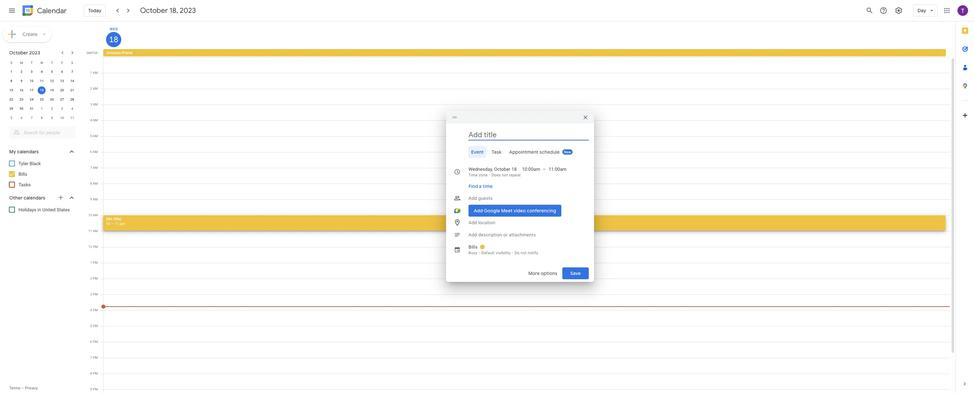 Task type: locate. For each thing, give the bounding box(es) containing it.
am for 5 am
[[93, 134, 98, 138]]

privacy
[[25, 387, 38, 391]]

row containing 15
[[6, 86, 77, 95]]

row containing 5
[[6, 114, 77, 123]]

add other calendars image
[[57, 195, 64, 201]]

0 vertical spatial 12
[[50, 79, 54, 83]]

23
[[20, 98, 23, 101]]

add for add guests
[[469, 196, 477, 201]]

2 add from the top
[[469, 220, 477, 226]]

Search for people text field
[[13, 127, 71, 139]]

new
[[564, 150, 571, 154]]

w
[[40, 61, 43, 65]]

1 horizontal spatial 11
[[70, 116, 74, 120]]

15 element
[[7, 87, 15, 95]]

5 down 4 am
[[90, 134, 92, 138]]

2
[[21, 70, 22, 74], [90, 87, 92, 91], [51, 107, 53, 111], [90, 277, 92, 281]]

1 vertical spatial 11
[[70, 116, 74, 120]]

2023
[[180, 6, 196, 15], [29, 50, 40, 56]]

terms link
[[9, 387, 20, 391]]

event
[[471, 149, 484, 155]]

row containing 22
[[6, 95, 77, 104]]

my
[[9, 149, 16, 155]]

am for 7 am
[[93, 166, 98, 170]]

6 am from the top
[[93, 150, 98, 154]]

october left the '18,'
[[140, 6, 168, 15]]

1 vertical spatial add
[[469, 220, 477, 226]]

am down 6 am
[[93, 166, 98, 170]]

6 up 7 pm
[[90, 341, 92, 344]]

30 element
[[18, 105, 25, 113]]

11
[[40, 79, 44, 83], [70, 116, 74, 120], [88, 230, 92, 233]]

5 down 29 element
[[10, 116, 12, 120]]

None search field
[[0, 124, 82, 139]]

1 for 1 am
[[90, 71, 92, 75]]

9 down november 2 element
[[51, 116, 53, 120]]

tab list
[[956, 21, 974, 375], [451, 146, 589, 158]]

5 up 12 element
[[51, 70, 53, 74]]

3 am from the top
[[93, 103, 98, 106]]

am up the 9 am
[[93, 182, 98, 186]]

october up does not repeat
[[494, 167, 510, 172]]

13
[[60, 79, 64, 83]]

cell containing (no title)
[[101, 57, 950, 394]]

f
[[61, 61, 63, 65]]

12 down 11 am
[[88, 246, 92, 249]]

2 horizontal spatial 11
[[88, 230, 92, 233]]

18 inside cell
[[40, 89, 44, 92]]

6 down 30 element
[[21, 116, 22, 120]]

appointment schedule
[[509, 149, 560, 155]]

busy
[[469, 251, 477, 256]]

8 for 8 pm
[[90, 372, 92, 376]]

am up 2 am
[[93, 71, 98, 75]]

3
[[31, 70, 33, 74], [90, 103, 92, 106], [61, 107, 63, 111], [90, 293, 92, 297]]

calendars inside dropdown button
[[17, 149, 39, 155]]

other
[[9, 195, 23, 201]]

1 add from the top
[[469, 196, 477, 201]]

am up 5 am
[[93, 119, 98, 122]]

1 horizontal spatial 12
[[88, 246, 92, 249]]

10 up 17
[[30, 79, 34, 83]]

8 am
[[90, 182, 98, 186]]

6 am
[[90, 150, 98, 154]]

not right do
[[521, 251, 527, 256]]

pm down 1 pm
[[93, 277, 98, 281]]

7 for 7 pm
[[90, 357, 92, 360]]

2 vertical spatial 18
[[512, 167, 517, 172]]

7 pm from the top
[[93, 341, 98, 344]]

5 am from the top
[[93, 134, 98, 138]]

4 am
[[90, 119, 98, 122]]

bills up busy
[[469, 245, 478, 250]]

12 for 12 pm
[[88, 246, 92, 249]]

2 down 1 am
[[90, 87, 92, 91]]

11 down november 4 element
[[70, 116, 74, 120]]

4 am from the top
[[93, 119, 98, 122]]

wednesday, october 18, today element
[[106, 32, 121, 47]]

2 for 2 pm
[[90, 277, 92, 281]]

8 for november 8 element at the top left
[[41, 116, 43, 120]]

7 down 6 pm
[[90, 357, 92, 360]]

25 element
[[38, 96, 46, 104]]

1 vertical spatial 18
[[40, 89, 44, 92]]

2 horizontal spatial –
[[543, 167, 546, 172]]

states
[[57, 208, 70, 213]]

tyler
[[19, 161, 28, 167]]

2 down 26 element at the top
[[51, 107, 53, 111]]

1 vertical spatial not
[[521, 251, 527, 256]]

11 for the november 11 element
[[70, 116, 74, 120]]

2 t from the left
[[51, 61, 53, 65]]

10 for 10 am
[[88, 214, 92, 217]]

0 vertical spatial october
[[140, 6, 168, 15]]

add left location
[[469, 220, 477, 226]]

not right does
[[502, 173, 508, 178]]

am up 6 am
[[93, 134, 98, 138]]

4
[[41, 70, 43, 74], [71, 107, 73, 111], [90, 119, 92, 122], [90, 309, 92, 313]]

11 for 11 am
[[88, 230, 92, 233]]

pm down 6 pm
[[93, 357, 98, 360]]

november 5 element
[[7, 114, 15, 122]]

1 vertical spatial –
[[111, 222, 114, 227]]

amazon prime button
[[103, 49, 946, 57]]

0 horizontal spatial not
[[502, 173, 508, 178]]

0 vertical spatial –
[[543, 167, 546, 172]]

1 up 2 am
[[90, 71, 92, 75]]

10 inside november 10 element
[[60, 116, 64, 120]]

s
[[10, 61, 12, 65], [71, 61, 73, 65]]

row containing 29
[[6, 104, 77, 114]]

3 up '10' "element"
[[31, 70, 33, 74]]

privacy link
[[25, 387, 38, 391]]

16 element
[[18, 87, 25, 95]]

0 horizontal spatial 2023
[[29, 50, 40, 56]]

add guests button
[[466, 192, 589, 204]]

1 horizontal spatial 18
[[109, 34, 118, 45]]

pm down 2 pm
[[93, 293, 98, 297]]

pm for 6 pm
[[93, 341, 98, 344]]

0 vertical spatial add
[[469, 196, 477, 201]]

calendar heading
[[36, 6, 67, 15]]

amazon
[[106, 51, 121, 55]]

5 am
[[90, 134, 98, 138]]

0 horizontal spatial –
[[21, 387, 24, 391]]

– right terms link
[[21, 387, 24, 391]]

0 horizontal spatial october
[[9, 50, 28, 56]]

6 for 6 am
[[90, 150, 92, 154]]

11 element
[[38, 77, 46, 85]]

s right f
[[71, 61, 73, 65]]

november 10 element
[[58, 114, 66, 122]]

29 element
[[7, 105, 15, 113]]

11 up 18, today element
[[40, 79, 44, 83]]

12 element
[[48, 77, 56, 85]]

am down 8 am
[[93, 198, 98, 202]]

21 element
[[68, 87, 76, 95]]

0 vertical spatial not
[[502, 173, 508, 178]]

1 horizontal spatial bills
[[469, 245, 478, 250]]

row
[[100, 57, 950, 394], [6, 58, 77, 67], [6, 67, 77, 77], [6, 77, 77, 86], [6, 86, 77, 95], [6, 95, 77, 104], [6, 104, 77, 114], [6, 114, 77, 123]]

4 down w
[[41, 70, 43, 74]]

1 pm from the top
[[93, 246, 98, 249]]

6 for november 6 element
[[21, 116, 22, 120]]

2 horizontal spatial 18
[[512, 167, 517, 172]]

settings menu image
[[895, 7, 903, 15]]

t
[[31, 61, 33, 65], [51, 61, 53, 65]]

pm up 9 pm
[[93, 372, 98, 376]]

24 element
[[28, 96, 36, 104]]

in
[[37, 208, 41, 213]]

1 t from the left
[[31, 61, 33, 65]]

4 down 28 element
[[71, 107, 73, 111]]

4 up the 5 pm
[[90, 309, 92, 313]]

11:00am
[[549, 167, 567, 172]]

1 down 12 pm
[[90, 261, 92, 265]]

7 down 6 am
[[90, 166, 92, 170]]

1 horizontal spatial not
[[521, 251, 527, 256]]

0 horizontal spatial bills
[[19, 172, 27, 177]]

am for 2 am
[[93, 87, 98, 91]]

amazon prime row
[[100, 49, 956, 57]]

wednesday, october 18
[[469, 167, 517, 172]]

am for 8 am
[[93, 182, 98, 186]]

2 pm from the top
[[93, 261, 98, 265]]

18 down 11 element
[[40, 89, 44, 92]]

2 vertical spatial –
[[21, 387, 24, 391]]

3 down 2 am
[[90, 103, 92, 106]]

task
[[492, 149, 501, 155]]

6
[[61, 70, 63, 74], [21, 116, 22, 120], [90, 150, 92, 154], [90, 341, 92, 344]]

calendars up tyler black
[[17, 149, 39, 155]]

11 am
[[88, 230, 98, 233]]

pm up 7 pm
[[93, 341, 98, 344]]

october
[[140, 6, 168, 15], [9, 50, 28, 56], [494, 167, 510, 172]]

row inside 18 grid
[[100, 57, 950, 394]]

row group
[[6, 67, 77, 123]]

bills down tyler on the top of page
[[19, 172, 27, 177]]

1 down 25 element
[[41, 107, 43, 111]]

18 down wed
[[109, 34, 118, 45]]

31 element
[[28, 105, 36, 113]]

0 horizontal spatial 11
[[40, 79, 44, 83]]

pm down 4 pm
[[93, 325, 98, 328]]

am for 10 am
[[93, 214, 98, 217]]

0 horizontal spatial s
[[10, 61, 12, 65]]

4 for november 4 element
[[71, 107, 73, 111]]

default
[[481, 251, 495, 256]]

18
[[109, 34, 118, 45], [40, 89, 44, 92], [512, 167, 517, 172]]

am up 4 am
[[93, 103, 98, 106]]

3 down 2 pm
[[90, 293, 92, 297]]

today button
[[84, 3, 106, 19]]

1 horizontal spatial 2023
[[180, 6, 196, 15]]

1 horizontal spatial t
[[51, 61, 53, 65]]

9 inside november 9 element
[[51, 116, 53, 120]]

2 down 1 pm
[[90, 277, 92, 281]]

pm up 2 pm
[[93, 261, 98, 265]]

am up 3 am
[[93, 87, 98, 91]]

9 down 8 pm
[[90, 388, 92, 392]]

1 horizontal spatial –
[[111, 222, 114, 227]]

a
[[479, 184, 482, 190]]

7 up 14
[[71, 70, 73, 74]]

gmt-
[[87, 51, 94, 55]]

7 am from the top
[[93, 166, 98, 170]]

2 am
[[90, 87, 98, 91]]

10 pm from the top
[[93, 388, 98, 392]]

2023 down create
[[29, 50, 40, 56]]

1 vertical spatial bills
[[469, 245, 478, 250]]

9 up the 10 am
[[90, 198, 92, 202]]

my calendars list
[[1, 159, 82, 190]]

s left m
[[10, 61, 12, 65]]

1 am from the top
[[93, 71, 98, 75]]

8 down november 1 element
[[41, 116, 43, 120]]

am for 1 am
[[93, 71, 98, 75]]

6 pm
[[90, 341, 98, 344]]

2023 right the '18,'
[[180, 6, 196, 15]]

10 element
[[28, 77, 36, 85]]

5 pm from the top
[[93, 309, 98, 313]]

9 up 16
[[21, 79, 22, 83]]

row containing (no title)
[[100, 57, 950, 394]]

1 horizontal spatial october
[[140, 6, 168, 15]]

10 inside '10' "element"
[[30, 79, 34, 83]]

october 18, 2023
[[140, 6, 196, 15]]

4 pm from the top
[[93, 293, 98, 297]]

12 inside 18 grid
[[88, 246, 92, 249]]

10 for november 10 element on the top
[[60, 116, 64, 120]]

pm down 8 pm
[[93, 388, 98, 392]]

3 for 3 am
[[90, 103, 92, 106]]

5 down 4 pm
[[90, 325, 92, 328]]

2 horizontal spatial october
[[494, 167, 510, 172]]

november 6 element
[[18, 114, 25, 122]]

does not repeat
[[492, 173, 521, 178]]

am left (no
[[93, 214, 98, 217]]

6 for 6 pm
[[90, 341, 92, 344]]

8 up 9 pm
[[90, 372, 92, 376]]

18 inside "wed 18"
[[109, 34, 118, 45]]

bills
[[19, 172, 27, 177], [469, 245, 478, 250]]

do not notify
[[515, 251, 538, 256]]

am for 4 am
[[93, 119, 98, 122]]

t left w
[[31, 61, 33, 65]]

– down (no
[[111, 222, 114, 227]]

calendars
[[17, 149, 39, 155], [24, 195, 45, 201]]

3 pm from the top
[[93, 277, 98, 281]]

guests
[[478, 196, 493, 201]]

8 pm from the top
[[93, 357, 98, 360]]

10 down (no
[[106, 222, 110, 227]]

7
[[71, 70, 73, 74], [31, 116, 33, 120], [90, 166, 92, 170], [90, 357, 92, 360]]

6 pm from the top
[[93, 325, 98, 328]]

new element
[[562, 150, 573, 155]]

my calendars button
[[1, 147, 82, 157]]

0 horizontal spatial 12
[[50, 79, 54, 83]]

9 for 9 pm
[[90, 388, 92, 392]]

11 for 11 element
[[40, 79, 44, 83]]

8 for 8 am
[[90, 182, 92, 186]]

0 horizontal spatial 18
[[40, 89, 44, 92]]

12 inside row
[[50, 79, 54, 83]]

pm up 1 pm
[[93, 246, 98, 249]]

18 up repeat at the top of the page
[[512, 167, 517, 172]]

amazon prime
[[106, 51, 132, 55]]

october up m
[[9, 50, 28, 56]]

8
[[10, 79, 12, 83], [41, 116, 43, 120], [90, 182, 92, 186], [90, 372, 92, 376]]

23 element
[[18, 96, 25, 104]]

10 inside (no title) 10 – 11am
[[106, 222, 110, 227]]

holidays in united states
[[19, 208, 70, 213]]

pm up the 5 pm
[[93, 309, 98, 313]]

am up 7 am at the top of the page
[[93, 150, 98, 154]]

calendars inside dropdown button
[[24, 195, 45, 201]]

wed
[[110, 27, 118, 31]]

7 down 31 element on the left of page
[[31, 116, 33, 120]]

10 up 11 am
[[88, 214, 92, 217]]

1 vertical spatial 12
[[88, 246, 92, 249]]

10 for '10' "element"
[[30, 79, 34, 83]]

2 vertical spatial add
[[469, 232, 477, 238]]

8 up the 9 am
[[90, 182, 92, 186]]

Add title text field
[[469, 130, 589, 140]]

1 vertical spatial 2023
[[29, 50, 40, 56]]

8 am from the top
[[93, 182, 98, 186]]

wed 18
[[109, 27, 118, 45]]

– right 10:00am
[[543, 167, 546, 172]]

10 down november 3 element
[[60, 116, 64, 120]]

1
[[10, 70, 12, 74], [90, 71, 92, 75], [41, 107, 43, 111], [90, 261, 92, 265]]

1 vertical spatial october
[[9, 50, 28, 56]]

calendars for other calendars
[[24, 195, 45, 201]]

– inside (no title) 10 – 11am
[[111, 222, 114, 227]]

2 vertical spatial 11
[[88, 230, 92, 233]]

1 for 1 pm
[[90, 261, 92, 265]]

0 vertical spatial calendars
[[17, 149, 39, 155]]

t left f
[[51, 61, 53, 65]]

3 add from the top
[[469, 232, 477, 238]]

add down add location
[[469, 232, 477, 238]]

cell
[[101, 57, 950, 394]]

18, today element
[[38, 87, 46, 95]]

am up 12 pm
[[93, 230, 98, 233]]

0 vertical spatial 11
[[40, 79, 44, 83]]

do
[[515, 251, 520, 256]]

0 horizontal spatial tab list
[[451, 146, 589, 158]]

1 up the 15
[[10, 70, 12, 74]]

october 2023 grid
[[6, 58, 77, 123]]

add inside dropdown button
[[469, 196, 477, 201]]

2 vertical spatial october
[[494, 167, 510, 172]]

other calendars button
[[1, 193, 82, 204]]

add down find
[[469, 196, 477, 201]]

location
[[478, 220, 495, 226]]

11 down the 10 am
[[88, 230, 92, 233]]

0 vertical spatial bills
[[19, 172, 27, 177]]

6 up 7 am at the top of the page
[[90, 150, 92, 154]]

october for october 18, 2023
[[140, 6, 168, 15]]

27
[[60, 98, 64, 101]]

16
[[20, 89, 23, 92]]

1 s from the left
[[10, 61, 12, 65]]

0 vertical spatial 18
[[109, 34, 118, 45]]

9
[[21, 79, 22, 83], [51, 116, 53, 120], [90, 198, 92, 202], [90, 388, 92, 392]]

10 am from the top
[[93, 214, 98, 217]]

4 inside november 4 element
[[71, 107, 73, 111]]

1 vertical spatial calendars
[[24, 195, 45, 201]]

am for 3 am
[[93, 103, 98, 106]]

24
[[30, 98, 34, 101]]

holidays
[[19, 208, 36, 213]]

27 element
[[58, 96, 66, 104]]

9 am from the top
[[93, 198, 98, 202]]

calendars up in
[[24, 195, 45, 201]]

default visibility
[[481, 251, 511, 256]]

add
[[469, 196, 477, 201], [469, 220, 477, 226], [469, 232, 477, 238]]

0 horizontal spatial t
[[31, 61, 33, 65]]

november 9 element
[[48, 114, 56, 122]]

12 up 19
[[50, 79, 54, 83]]

11 inside 18 grid
[[88, 230, 92, 233]]

3 down 27 element
[[61, 107, 63, 111]]

2 am from the top
[[93, 87, 98, 91]]

4 for 4 pm
[[90, 309, 92, 313]]

11 am from the top
[[93, 230, 98, 233]]

4 up 5 am
[[90, 119, 92, 122]]

1 horizontal spatial s
[[71, 61, 73, 65]]

9 pm from the top
[[93, 372, 98, 376]]



Task type: describe. For each thing, give the bounding box(es) containing it.
am for 11 am
[[93, 230, 98, 233]]

pm for 9 pm
[[93, 388, 98, 392]]

2 for november 2 element
[[51, 107, 53, 111]]

22
[[9, 98, 13, 101]]

– for 11:00am
[[543, 167, 546, 172]]

12 for 12
[[50, 79, 54, 83]]

calendar
[[37, 6, 67, 15]]

bills inside my calendars list
[[19, 172, 27, 177]]

pm for 12 pm
[[93, 246, 98, 249]]

26 element
[[48, 96, 56, 104]]

1 horizontal spatial tab list
[[956, 21, 974, 375]]

other calendars
[[9, 195, 45, 201]]

tab list containing event
[[451, 146, 589, 158]]

19 element
[[48, 87, 56, 95]]

1 pm
[[90, 261, 98, 265]]

notify
[[528, 251, 538, 256]]

day
[[918, 8, 926, 14]]

prime
[[122, 51, 132, 55]]

repeat
[[509, 173, 521, 178]]

november 7 element
[[28, 114, 36, 122]]

time
[[469, 173, 478, 178]]

create button
[[3, 26, 52, 42]]

appointment
[[509, 149, 539, 155]]

row group containing 1
[[6, 67, 77, 123]]

7 pm
[[90, 357, 98, 360]]

am for 6 am
[[93, 150, 98, 154]]

event button
[[469, 146, 486, 158]]

8 up the 15
[[10, 79, 12, 83]]

13 element
[[58, 77, 66, 85]]

10:00am – 11:00am
[[522, 167, 567, 172]]

pm for 7 pm
[[93, 357, 98, 360]]

today
[[88, 8, 101, 14]]

row containing 8
[[6, 77, 77, 86]]

find a time button
[[466, 181, 495, 192]]

tyler black
[[19, 161, 41, 167]]

november 4 element
[[68, 105, 76, 113]]

3 for november 3 element
[[61, 107, 63, 111]]

22 element
[[7, 96, 15, 104]]

pm for 3 pm
[[93, 293, 98, 297]]

my calendars
[[9, 149, 39, 155]]

october 2023
[[9, 50, 40, 56]]

gmt-05
[[87, 51, 98, 55]]

1 for november 1 element
[[41, 107, 43, 111]]

day button
[[913, 3, 938, 19]]

29
[[9, 107, 13, 111]]

3 pm
[[90, 293, 98, 297]]

2 pm
[[90, 277, 98, 281]]

5 for november 5 element
[[10, 116, 12, 120]]

create
[[22, 31, 38, 37]]

3 am
[[90, 103, 98, 106]]

– for privacy
[[21, 387, 24, 391]]

cell inside 18 grid
[[101, 57, 950, 394]]

not for do
[[521, 251, 527, 256]]

october for october 2023
[[9, 50, 28, 56]]

11am
[[115, 222, 125, 227]]

row containing s
[[6, 58, 77, 67]]

31
[[30, 107, 34, 111]]

m
[[20, 61, 23, 65]]

pm for 4 pm
[[93, 309, 98, 313]]

28 element
[[68, 96, 76, 104]]

0 vertical spatial 2023
[[180, 6, 196, 15]]

30
[[20, 107, 23, 111]]

terms
[[9, 387, 20, 391]]

12 pm
[[88, 246, 98, 249]]

visibility
[[496, 251, 511, 256]]

14 element
[[68, 77, 76, 85]]

28
[[70, 98, 74, 101]]

find a time
[[469, 184, 493, 190]]

pm for 8 pm
[[93, 372, 98, 376]]

november 3 element
[[58, 105, 66, 113]]

add guests
[[469, 196, 493, 201]]

pm for 2 pm
[[93, 277, 98, 281]]

18 grid
[[85, 21, 956, 394]]

5 for 5 pm
[[90, 325, 92, 328]]

schedule
[[540, 149, 560, 155]]

november 1 element
[[38, 105, 46, 113]]

november 2 element
[[48, 105, 56, 113]]

description
[[478, 232, 502, 238]]

title)
[[113, 217, 122, 222]]

9 for 9 am
[[90, 198, 92, 202]]

does
[[492, 173, 501, 178]]

november 11 element
[[68, 114, 76, 122]]

calendar element
[[21, 4, 67, 19]]

5 for 5 am
[[90, 134, 92, 138]]

1 am
[[90, 71, 98, 75]]

pm for 1 pm
[[93, 261, 98, 265]]

10 am
[[88, 214, 98, 217]]

8 pm
[[90, 372, 98, 376]]

united
[[42, 208, 56, 213]]

(no
[[106, 217, 112, 222]]

4 for 4 am
[[90, 119, 92, 122]]

19
[[50, 89, 54, 92]]

20 element
[[58, 87, 66, 95]]

18 cell
[[37, 86, 47, 95]]

7 for 7 am
[[90, 166, 92, 170]]

add location
[[469, 220, 495, 226]]

time
[[483, 184, 493, 190]]

tasks
[[19, 182, 31, 188]]

terms – privacy
[[9, 387, 38, 391]]

14
[[70, 79, 74, 83]]

calendars for my calendars
[[17, 149, 39, 155]]

10:00am
[[522, 167, 540, 172]]

wednesday,
[[469, 167, 493, 172]]

15
[[9, 89, 13, 92]]

not for does
[[502, 173, 508, 178]]

6 down f
[[61, 70, 63, 74]]

find
[[469, 184, 478, 190]]

zone
[[479, 173, 488, 178]]

add for add location
[[469, 220, 477, 226]]

17
[[30, 89, 34, 92]]

attachments
[[509, 232, 536, 238]]

main drawer image
[[8, 7, 16, 15]]

2 for 2 am
[[90, 87, 92, 91]]

november 8 element
[[38, 114, 46, 122]]

add for add description or attachments
[[469, 232, 477, 238]]

7 for november 7 element
[[31, 116, 33, 120]]

am for 9 am
[[93, 198, 98, 202]]

26
[[50, 98, 54, 101]]

2 down m
[[21, 70, 22, 74]]

7 am
[[90, 166, 98, 170]]

18,
[[170, 6, 178, 15]]

pm for 5 pm
[[93, 325, 98, 328]]

or
[[503, 232, 508, 238]]

4 pm
[[90, 309, 98, 313]]

9 for november 9 element
[[51, 116, 53, 120]]

time zone
[[469, 173, 488, 178]]

black
[[30, 161, 41, 167]]

add description or attachments
[[469, 232, 536, 238]]

17 element
[[28, 87, 36, 95]]

3 for 3 pm
[[90, 293, 92, 297]]

25
[[40, 98, 44, 101]]

2 s from the left
[[71, 61, 73, 65]]

to element
[[543, 166, 546, 173]]

row containing 1
[[6, 67, 77, 77]]

20
[[60, 89, 64, 92]]



Task type: vqa. For each thing, say whether or not it's contained in the screenshot.
18 element
no



